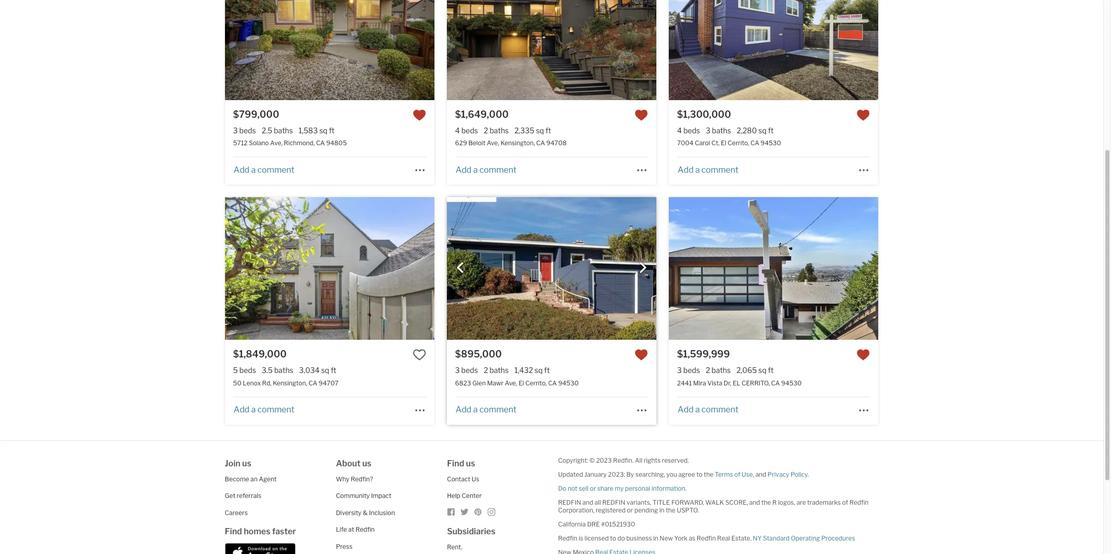 Task type: vqa. For each thing, say whether or not it's contained in the screenshot.
the Recommendations
no



Task type: locate. For each thing, give the bounding box(es) containing it.
1 photo of 5712 solano ave, richmond, ca 94805 image from the left
[[15, 0, 225, 100]]

1 vertical spatial favorite button checkbox
[[413, 348, 426, 362]]

1 horizontal spatial find
[[447, 458, 465, 468]]

redfin right the trademarks
[[850, 498, 869, 506]]

2 for $1,649,000
[[484, 126, 488, 135]]

$1,300,000
[[678, 109, 732, 120]]

1 horizontal spatial 4
[[678, 126, 682, 135]]

beloit
[[469, 139, 486, 147]]

3 photo of 7004 carol ct, el cerrito, ca 94530 image from the left
[[879, 0, 1089, 100]]

find for find homes faster
[[225, 527, 242, 537]]

all
[[635, 456, 643, 464]]

0 horizontal spatial 3 beds
[[233, 126, 256, 135]]

1 horizontal spatial in
[[660, 506, 665, 514]]

mawr
[[488, 379, 504, 387]]

photo of 7004 carol ct, el cerrito, ca 94530 image
[[460, 0, 670, 100], [669, 0, 879, 100], [879, 0, 1089, 100]]

4 up 7004 at right top
[[678, 126, 682, 135]]

3 beds for $895,000
[[455, 366, 478, 375]]

ft up 94805
[[329, 126, 335, 135]]

add a comment for $799,000
[[234, 165, 295, 175]]

a down "beloit"
[[474, 165, 478, 175]]

5
[[233, 366, 238, 375]]

life at redfin
[[336, 526, 375, 533]]

is
[[579, 534, 584, 542]]

beds for $1,300,000
[[684, 126, 701, 135]]

el
[[722, 139, 727, 147], [519, 379, 524, 387]]

sq for $1,849,000
[[321, 366, 329, 375]]

add down 7004 at right top
[[678, 165, 694, 175]]

all
[[595, 498, 601, 506]]

a for $1,599,999
[[696, 405, 700, 415]]

impact
[[371, 492, 392, 500]]

beds right 5 at left
[[240, 366, 256, 375]]

1 horizontal spatial favorite button checkbox
[[635, 109, 649, 122]]

contact us button
[[447, 475, 480, 483]]

use
[[742, 470, 753, 478]]

. right privacy
[[808, 470, 810, 478]]

0 vertical spatial cerrito,
[[728, 139, 750, 147]]

4 for $1,649,000
[[455, 126, 460, 135]]

licensed
[[585, 534, 609, 542]]

0 horizontal spatial 4
[[455, 126, 460, 135]]

cerrito, down 2,280
[[728, 139, 750, 147]]

0 horizontal spatial favorite button image
[[413, 109, 426, 122]]

a for $799,000
[[251, 165, 256, 175]]

ca down 3,034
[[309, 379, 318, 387]]

sq right 2,280
[[759, 126, 767, 135]]

baths for $799,000
[[274, 126, 293, 135]]

sq up 94707
[[321, 366, 329, 375]]

add a comment down solano
[[234, 165, 295, 175]]

ft up the 94708 at the top of page
[[546, 126, 552, 135]]

3 photo of 6823 glen mawr ave, el cerrito, ca 94530 image from the left
[[657, 197, 867, 340]]

3 up 6823
[[455, 366, 460, 375]]

2 baths for $895,000
[[484, 366, 509, 375]]

photo of 2441 mira vista dr, el cerrito, ca 94530 image
[[460, 197, 670, 340], [669, 197, 879, 340], [879, 197, 1089, 340]]

1 horizontal spatial 4 beds
[[678, 126, 701, 135]]

3 for $799,000
[[233, 126, 238, 135]]

1 4 beds from the left
[[455, 126, 478, 135]]

to
[[697, 470, 703, 478], [611, 534, 617, 542]]

beds for $1,849,000
[[240, 366, 256, 375]]

or
[[590, 484, 596, 492], [628, 506, 634, 514]]

diversity & inclusion
[[336, 509, 395, 517]]

ft for $895,000
[[545, 366, 550, 375]]

1 horizontal spatial us
[[363, 458, 372, 468]]

ft for $1,300,000
[[769, 126, 774, 135]]

#01521930
[[602, 520, 636, 528]]

0 horizontal spatial .
[[686, 484, 687, 492]]

0 vertical spatial to
[[697, 470, 703, 478]]

kensington, for $1,649,000
[[501, 139, 535, 147]]

rights
[[644, 456, 661, 464]]

the left r
[[762, 498, 772, 506]]

cerrito,
[[728, 139, 750, 147], [526, 379, 547, 387]]

us for join us
[[242, 458, 252, 468]]

0 horizontal spatial us
[[242, 458, 252, 468]]

find down careers
[[225, 527, 242, 537]]

favorite button checkbox for $1,599,999
[[857, 348, 871, 362]]

$1,649,000
[[455, 109, 509, 120]]

0 vertical spatial of
[[735, 470, 741, 478]]

3 beds for $799,000
[[233, 126, 256, 135]]

2 horizontal spatial 3 beds
[[678, 366, 701, 375]]

a down lenox
[[251, 405, 256, 415]]

photo of 629 beloit ave, kensington, ca 94708 image
[[238, 0, 447, 100], [447, 0, 657, 100], [657, 0, 867, 100]]

add a comment down the rd,
[[234, 405, 295, 415]]

add a comment down "carol"
[[678, 165, 739, 175]]

updated
[[559, 470, 584, 478]]

3 beds up 5712
[[233, 126, 256, 135]]

inclusion
[[369, 509, 395, 517]]

0 horizontal spatial kensington,
[[273, 379, 307, 387]]

favorite button image
[[635, 109, 649, 122], [413, 348, 426, 362], [857, 348, 871, 362]]

beds for $799,000
[[239, 126, 256, 135]]

baths up vista
[[712, 366, 731, 375]]

1 vertical spatial or
[[628, 506, 634, 514]]

0 vertical spatial el
[[722, 139, 727, 147]]

1 redfin from the left
[[559, 498, 582, 506]]

us for about us
[[363, 458, 372, 468]]

sq right "2,335"
[[536, 126, 544, 135]]

2.5 baths
[[262, 126, 293, 135]]

logos,
[[779, 498, 796, 506]]

comment down 629 beloit ave, kensington, ca 94708
[[480, 165, 517, 175]]

comment down the rd,
[[258, 405, 295, 415]]

0 horizontal spatial ave,
[[270, 139, 283, 147]]

a for $895,000
[[474, 405, 478, 415]]

1 vertical spatial el
[[519, 379, 524, 387]]

1 horizontal spatial favorite button image
[[635, 109, 649, 122]]

add down 50
[[234, 405, 250, 415]]

el
[[733, 379, 741, 387]]

1,432 sq ft
[[515, 366, 550, 375]]

cerrito,
[[742, 379, 770, 387]]

1 horizontal spatial favorite button image
[[635, 348, 649, 362]]

procedures
[[822, 534, 856, 542]]

add a comment down vista
[[678, 405, 739, 415]]

0 horizontal spatial favorite button image
[[413, 348, 426, 362]]

download the redfin app on the apple app store image
[[225, 543, 296, 554]]

0 vertical spatial or
[[590, 484, 596, 492]]

vista
[[708, 379, 723, 387]]

1 horizontal spatial cerrito,
[[728, 139, 750, 147]]

1 vertical spatial kensington,
[[273, 379, 307, 387]]

. down the "agree"
[[686, 484, 687, 492]]

pending
[[635, 506, 659, 514]]

3,034
[[299, 366, 320, 375]]

3 beds up 6823
[[455, 366, 478, 375]]

2 up vista
[[706, 366, 711, 375]]

kensington, down 3.5 baths
[[273, 379, 307, 387]]

1 vertical spatial to
[[611, 534, 617, 542]]

0 vertical spatial in
[[660, 506, 665, 514]]

2 4 beds from the left
[[678, 126, 701, 135]]

add a comment down "beloit"
[[456, 165, 517, 175]]

94805
[[326, 139, 347, 147]]

0 horizontal spatial redfin
[[559, 498, 582, 506]]

0 vertical spatial find
[[447, 458, 465, 468]]

ft right 2,280
[[769, 126, 774, 135]]

2 us from the left
[[363, 458, 372, 468]]

beds up 7004 at right top
[[684, 126, 701, 135]]

2 horizontal spatial favorite button image
[[857, 109, 871, 122]]

sq for $1,649,000
[[536, 126, 544, 135]]

beds up "beloit"
[[462, 126, 478, 135]]

redfin down not
[[559, 498, 582, 506]]

the left uspto.
[[666, 506, 676, 514]]

kensington, for $1,849,000
[[273, 379, 307, 387]]

favorite button checkbox
[[635, 109, 649, 122], [413, 348, 426, 362]]

1 vertical spatial find
[[225, 527, 242, 537]]

add a comment button down "beloit"
[[455, 165, 517, 175]]

of left use
[[735, 470, 741, 478]]

find up contact
[[447, 458, 465, 468]]

favorite button checkbox for $799,000
[[413, 109, 426, 122]]

baths up the 'mawr'
[[490, 366, 509, 375]]

standard
[[764, 534, 790, 542]]

add a comment button
[[233, 165, 295, 175], [455, 165, 517, 175], [678, 165, 740, 175], [233, 405, 295, 415], [455, 405, 517, 415], [678, 405, 740, 415]]

0 horizontal spatial in
[[654, 534, 659, 542]]

comment for $799,000
[[258, 165, 295, 175]]

1 us from the left
[[242, 458, 252, 468]]

1 vertical spatial .
[[686, 484, 687, 492]]

you
[[667, 470, 678, 478]]

add a comment for $1,599,999
[[678, 405, 739, 415]]

add a comment for $1,849,000
[[234, 405, 295, 415]]

press button
[[336, 542, 353, 550]]

us right join
[[242, 458, 252, 468]]

photo of 6823 glen mawr ave, el cerrito, ca 94530 image
[[238, 197, 447, 340], [447, 197, 657, 340], [657, 197, 867, 340]]

2 horizontal spatial favorite button image
[[857, 348, 871, 362]]

ft
[[329, 126, 335, 135], [546, 126, 552, 135], [769, 126, 774, 135], [331, 366, 337, 375], [545, 366, 550, 375], [769, 366, 774, 375]]

6823
[[455, 379, 471, 387]]

baths up 5712 solano ave, richmond, ca 94805
[[274, 126, 293, 135]]

1 horizontal spatial redfin
[[603, 498, 626, 506]]

add a comment button down vista
[[678, 405, 740, 415]]

$799,000
[[233, 109, 279, 120]]

redfin right at
[[356, 526, 375, 533]]

contact us
[[447, 475, 480, 483]]

ft up 'cerrito,'
[[769, 366, 774, 375]]

comment
[[258, 165, 295, 175], [480, 165, 517, 175], [702, 165, 739, 175], [258, 405, 295, 415], [480, 405, 517, 415], [702, 405, 739, 415]]

1 vertical spatial cerrito,
[[526, 379, 547, 387]]

comment down vista
[[702, 405, 739, 415]]

the left terms
[[704, 470, 714, 478]]

sq up 'cerrito,'
[[759, 366, 767, 375]]

1 photo of 50 lenox rd, kensington, ca 94707 image from the left
[[15, 197, 225, 340]]

1 horizontal spatial kensington,
[[501, 139, 535, 147]]

add a comment button down glen
[[455, 405, 517, 415]]

2 up "beloit"
[[484, 126, 488, 135]]

redfin left 'is'
[[559, 534, 578, 542]]

why
[[336, 475, 350, 483]]

homes
[[244, 527, 271, 537]]

add a comment button down "carol"
[[678, 165, 740, 175]]

2 4 from the left
[[678, 126, 682, 135]]

baths for $1,649,000
[[490, 126, 509, 135]]

redfin.
[[614, 456, 634, 464]]

1 vertical spatial of
[[843, 498, 849, 506]]

baths up ct,
[[713, 126, 732, 135]]

,
[[753, 470, 755, 478]]

1 horizontal spatial .
[[808, 470, 810, 478]]

0 horizontal spatial el
[[519, 379, 524, 387]]

el down 1,432
[[519, 379, 524, 387]]

a for $1,649,000
[[474, 165, 478, 175]]

1 vertical spatial in
[[654, 534, 659, 542]]

a down mira
[[696, 405, 700, 415]]

2 horizontal spatial the
[[762, 498, 772, 506]]

the
[[704, 470, 714, 478], [762, 498, 772, 506], [666, 506, 676, 514]]

0 horizontal spatial favorite button checkbox
[[413, 348, 426, 362]]

community impact
[[336, 492, 392, 500]]

center
[[462, 492, 482, 500]]

3 up the 2441
[[678, 366, 682, 375]]

favorite button image for $1,599,999
[[857, 348, 871, 362]]

629 beloit ave, kensington, ca 94708
[[455, 139, 567, 147]]

3 up 5712
[[233, 126, 238, 135]]

favorite button image for $1,649,000
[[635, 109, 649, 122]]

3 for $895,000
[[455, 366, 460, 375]]

or left pending
[[628, 506, 634, 514]]

a for $1,849,000
[[251, 405, 256, 415]]

4 beds up 629
[[455, 126, 478, 135]]

2 baths
[[484, 126, 509, 135], [484, 366, 509, 375], [706, 366, 731, 375]]

copyright: © 2023 redfin. all rights reserved.
[[559, 456, 689, 464]]

ft right 1,432
[[545, 366, 550, 375]]

comment for $895,000
[[480, 405, 517, 415]]

favorite button image
[[413, 109, 426, 122], [857, 109, 871, 122], [635, 348, 649, 362]]

baths for $895,000
[[490, 366, 509, 375]]

kensington,
[[501, 139, 535, 147], [273, 379, 307, 387]]

community
[[336, 492, 370, 500]]

redfin down my
[[603, 498, 626, 506]]

1 horizontal spatial of
[[843, 498, 849, 506]]

terms of use link
[[715, 470, 753, 478]]

0 vertical spatial kensington,
[[501, 139, 535, 147]]

add for $1,599,999
[[678, 405, 694, 415]]

do
[[559, 484, 567, 492]]

to right the "agree"
[[697, 470, 703, 478]]

favorite button checkbox for $895,000
[[635, 348, 649, 362]]

add down 629
[[456, 165, 472, 175]]

about
[[336, 458, 361, 468]]

4 beds
[[455, 126, 478, 135], [678, 126, 701, 135]]

0 vertical spatial favorite button checkbox
[[635, 109, 649, 122]]

or inside redfin and all redfin variants, title forward, walk score, and the r logos, are trademarks of redfin corporation, registered or pending in the uspto.
[[628, 506, 634, 514]]

terms
[[715, 470, 734, 478]]

agent
[[259, 475, 277, 483]]

a down glen
[[474, 405, 478, 415]]

add for $1,649,000
[[456, 165, 472, 175]]

add a comment down glen
[[456, 405, 517, 415]]

50
[[233, 379, 242, 387]]

1 horizontal spatial or
[[628, 506, 634, 514]]

press
[[336, 542, 353, 550]]

a down "carol"
[[696, 165, 700, 175]]

baths
[[274, 126, 293, 135], [490, 126, 509, 135], [713, 126, 732, 135], [274, 366, 294, 375], [490, 366, 509, 375], [712, 366, 731, 375]]

3 up "carol"
[[706, 126, 711, 135]]

ave, right the 'mawr'
[[505, 379, 518, 387]]

in inside redfin and all redfin variants, title forward, walk score, and the r logos, are trademarks of redfin corporation, registered or pending in the uspto.
[[660, 506, 665, 514]]

sq right 1,583
[[320, 126, 328, 135]]

4 for $1,300,000
[[678, 126, 682, 135]]

operating
[[792, 534, 821, 542]]

a down solano
[[251, 165, 256, 175]]

ca down 1,432 sq ft
[[549, 379, 557, 387]]

and right score,
[[750, 498, 761, 506]]

2 baths up the 'mawr'
[[484, 366, 509, 375]]

to left do
[[611, 534, 617, 542]]

3 photo of 629 beloit ave, kensington, ca 94708 image from the left
[[657, 0, 867, 100]]

cerrito, down 1,432 sq ft
[[526, 379, 547, 387]]

0 horizontal spatial find
[[225, 527, 242, 537]]

comment for $1,649,000
[[480, 165, 517, 175]]

redfin
[[850, 498, 869, 506], [356, 526, 375, 533], [559, 534, 578, 542], [697, 534, 716, 542]]

community impact button
[[336, 492, 392, 500]]

1 horizontal spatial ave,
[[487, 139, 500, 147]]

0 horizontal spatial cerrito,
[[526, 379, 547, 387]]

favorite button checkbox for $1,649,000
[[635, 109, 649, 122]]

or right sell
[[590, 484, 596, 492]]

comment down the 'mawr'
[[480, 405, 517, 415]]

comment down ct,
[[702, 165, 739, 175]]

ca right 'cerrito,'
[[772, 379, 781, 387]]

1 photo of 7004 carol ct, el cerrito, ca 94530 image from the left
[[460, 0, 670, 100]]

2 up glen
[[484, 366, 488, 375]]

rent. button
[[447, 543, 463, 551]]

corporation,
[[559, 506, 595, 514]]

add a comment button down solano
[[233, 165, 295, 175]]

2 horizontal spatial us
[[466, 458, 476, 468]]

in right pending
[[660, 506, 665, 514]]

2 photo of 7004 carol ct, el cerrito, ca 94530 image from the left
[[669, 0, 879, 100]]

january
[[585, 470, 607, 478]]

0 horizontal spatial 4 beds
[[455, 126, 478, 135]]

2 photo of 5712 solano ave, richmond, ca 94805 image from the left
[[225, 0, 435, 100]]

a for $1,300,000
[[696, 165, 700, 175]]

add down the 2441
[[678, 405, 694, 415]]

3 photo of 50 lenox rd, kensington, ca 94707 image from the left
[[435, 197, 644, 340]]

3 us from the left
[[466, 458, 476, 468]]

0 horizontal spatial of
[[735, 470, 741, 478]]

us up us
[[466, 458, 476, 468]]

redfin and all redfin variants, title forward, walk score, and the r logos, are trademarks of redfin corporation, registered or pending in the uspto.
[[559, 498, 869, 514]]

of right the trademarks
[[843, 498, 849, 506]]

add a comment for $1,300,000
[[678, 165, 739, 175]]

business
[[627, 534, 652, 542]]

photo of 50 lenox rd, kensington, ca 94707 image
[[15, 197, 225, 340], [225, 197, 435, 340], [435, 197, 644, 340]]

photo of 5712 solano ave, richmond, ca 94805 image
[[15, 0, 225, 100], [225, 0, 435, 100], [435, 0, 644, 100]]

1 horizontal spatial to
[[697, 470, 703, 478]]

add down 5712
[[234, 165, 250, 175]]

94530 for $1,599,999
[[782, 379, 802, 387]]

4
[[455, 126, 460, 135], [678, 126, 682, 135]]

add a comment button for $1,849,000
[[233, 405, 295, 415]]

2 photo of 6823 glen mawr ave, el cerrito, ca 94530 image from the left
[[447, 197, 657, 340]]

beds
[[239, 126, 256, 135], [462, 126, 478, 135], [684, 126, 701, 135], [240, 366, 256, 375], [462, 366, 478, 375], [684, 366, 701, 375]]

3 beds up the 2441
[[678, 366, 701, 375]]

1 horizontal spatial 3 beds
[[455, 366, 478, 375]]

2 baths up vista
[[706, 366, 731, 375]]

in left new
[[654, 534, 659, 542]]

become
[[225, 475, 249, 483]]

favorite button checkbox
[[413, 109, 426, 122], [857, 109, 871, 122], [635, 348, 649, 362], [857, 348, 871, 362]]

2 photo of 2441 mira vista dr, el cerrito, ca 94530 image from the left
[[669, 197, 879, 340]]

add a comment button down the rd,
[[233, 405, 295, 415]]

2 baths up 629 beloit ave, kensington, ca 94708
[[484, 126, 509, 135]]

comment for $1,300,000
[[702, 165, 739, 175]]

3 photo of 5712 solano ave, richmond, ca 94805 image from the left
[[435, 0, 644, 100]]

comment down 5712 solano ave, richmond, ca 94805
[[258, 165, 295, 175]]

ft for $799,000
[[329, 126, 335, 135]]

glen
[[473, 379, 486, 387]]

add a comment button for $799,000
[[233, 165, 295, 175]]

2 baths for $1,649,000
[[484, 126, 509, 135]]

1 4 from the left
[[455, 126, 460, 135]]

4 beds up 7004 at right top
[[678, 126, 701, 135]]

add for $799,000
[[234, 165, 250, 175]]

1,583
[[299, 126, 318, 135]]

ca down 1,583 sq ft
[[316, 139, 325, 147]]

add down 6823
[[456, 405, 472, 415]]

us up redfin?
[[363, 458, 372, 468]]

sq for $895,000
[[535, 366, 543, 375]]

new
[[660, 534, 673, 542]]

favorite button image for $895,000
[[635, 348, 649, 362]]

life at redfin button
[[336, 526, 375, 533]]



Task type: describe. For each thing, give the bounding box(es) containing it.
real
[[718, 534, 731, 542]]

redfin facebook image
[[447, 508, 456, 516]]

2,065
[[737, 366, 757, 375]]

share
[[598, 484, 614, 492]]

2 photo of 629 beloit ave, kensington, ca 94708 image from the left
[[447, 0, 657, 100]]

2 redfin from the left
[[603, 498, 626, 506]]

us for find us
[[466, 458, 476, 468]]

redfin inside redfin and all redfin variants, title forward, walk score, and the r logos, are trademarks of redfin corporation, registered or pending in the uspto.
[[850, 498, 869, 506]]

faster
[[272, 527, 296, 537]]

1 horizontal spatial the
[[704, 470, 714, 478]]

richmond,
[[284, 139, 315, 147]]

walk
[[706, 498, 725, 506]]

ft for $1,849,000
[[331, 366, 337, 375]]

2 for $1,599,999
[[706, 366, 711, 375]]

2 baths for $1,599,999
[[706, 366, 731, 375]]

2023:
[[609, 470, 626, 478]]

$1,599,999
[[678, 349, 731, 360]]

add a comment for $895,000
[[456, 405, 517, 415]]

1 photo of 2441 mira vista dr, el cerrito, ca 94530 image from the left
[[460, 197, 670, 340]]

add for $895,000
[[456, 405, 472, 415]]

and right ,
[[756, 470, 767, 478]]

$895,000
[[455, 349, 502, 360]]

redfin right as
[[697, 534, 716, 542]]

my
[[615, 484, 624, 492]]

0 horizontal spatial the
[[666, 506, 676, 514]]

redfin instagram image
[[488, 508, 496, 516]]

favorite button image for $799,000
[[413, 109, 426, 122]]

ft for $1,599,999
[[769, 366, 774, 375]]

favorite button image for $1,300,000
[[857, 109, 871, 122]]

and left the all
[[583, 498, 594, 506]]

2441 mira vista dr, el cerrito, ca 94530
[[678, 379, 802, 387]]

join us
[[225, 458, 252, 468]]

3 for $1,599,999
[[678, 366, 682, 375]]

redfin pinterest image
[[474, 508, 483, 516]]

3.5
[[262, 366, 273, 375]]

add a comment button for $1,599,999
[[678, 405, 740, 415]]

3 beds for $1,599,999
[[678, 366, 701, 375]]

1 photo of 6823 glen mawr ave, el cerrito, ca 94530 image from the left
[[238, 197, 447, 340]]

&
[[363, 509, 368, 517]]

baths for $1,599,999
[[712, 366, 731, 375]]

$1,849,000
[[233, 349, 287, 360]]

privacy policy link
[[768, 470, 808, 478]]

california dre #01521930
[[559, 520, 636, 528]]

rd,
[[262, 379, 272, 387]]

1 horizontal spatial el
[[722, 139, 727, 147]]

comment for $1,599,999
[[702, 405, 739, 415]]

are
[[797, 498, 807, 506]]

trademarks
[[808, 498, 841, 506]]

3 baths
[[706, 126, 732, 135]]

ft for $1,649,000
[[546, 126, 552, 135]]

subsidiaries
[[447, 527, 496, 537]]

comment for $1,849,000
[[258, 405, 295, 415]]

beds for $1,599,999
[[684, 366, 701, 375]]

1,432
[[515, 366, 533, 375]]

at
[[349, 526, 354, 533]]

2,335 sq ft
[[515, 126, 552, 135]]

life
[[336, 526, 347, 533]]

find for find us
[[447, 458, 465, 468]]

by
[[627, 470, 635, 478]]

forward,
[[672, 498, 705, 506]]

favorite button image for $1,849,000
[[413, 348, 426, 362]]

title
[[653, 498, 671, 506]]

agree
[[679, 470, 696, 478]]

ca down '2,280 sq ft'
[[751, 139, 760, 147]]

94530 for $895,000
[[559, 379, 579, 387]]

629
[[455, 139, 467, 147]]

redfin?
[[351, 475, 373, 483]]

solano
[[249, 139, 269, 147]]

ny
[[753, 534, 762, 542]]

favorite button checkbox for $1,849,000
[[413, 348, 426, 362]]

add a comment button for $1,649,000
[[455, 165, 517, 175]]

5712 solano ave, richmond, ca 94805
[[233, 139, 347, 147]]

contact
[[447, 475, 471, 483]]

baths for $1,300,000
[[713, 126, 732, 135]]

find us
[[447, 458, 476, 468]]

2,280 sq ft
[[737, 126, 774, 135]]

2 for $895,000
[[484, 366, 488, 375]]

rent.
[[447, 543, 463, 551]]

do not sell or share my personal information link
[[559, 484, 686, 492]]

of inside redfin and all redfin variants, title forward, walk score, and the r logos, are trademarks of redfin corporation, registered or pending in the uspto.
[[843, 498, 849, 506]]

add a comment button for $1,300,000
[[678, 165, 740, 175]]

1,583 sq ft
[[299, 126, 335, 135]]

add a comment for $1,649,000
[[456, 165, 517, 175]]

2,335
[[515, 126, 535, 135]]

next button image
[[638, 263, 649, 273]]

do
[[618, 534, 625, 542]]

do not sell or share my personal information .
[[559, 484, 687, 492]]

get
[[225, 492, 236, 500]]

0 horizontal spatial or
[[590, 484, 596, 492]]

referrals
[[237, 492, 262, 500]]

score,
[[726, 498, 749, 506]]

variants,
[[627, 498, 652, 506]]

reserved.
[[662, 456, 689, 464]]

3.5 baths
[[262, 366, 294, 375]]

2 photo of 50 lenox rd, kensington, ca 94707 image from the left
[[225, 197, 435, 340]]

sq for $1,300,000
[[759, 126, 767, 135]]

beds for $895,000
[[462, 366, 478, 375]]

4 beds for $1,649,000
[[455, 126, 478, 135]]

help center button
[[447, 492, 482, 500]]

ave, for $1,649,000
[[487, 139, 500, 147]]

5 beds
[[233, 366, 256, 375]]

sq for $799,000
[[320, 126, 328, 135]]

get referrals
[[225, 492, 262, 500]]

3,034 sq ft
[[299, 366, 337, 375]]

add for $1,300,000
[[678, 165, 694, 175]]

registered
[[596, 506, 626, 514]]

©
[[590, 456, 595, 464]]

lenox
[[243, 379, 261, 387]]

why redfin?
[[336, 475, 373, 483]]

ct,
[[712, 139, 720, 147]]

5712
[[233, 139, 248, 147]]

0 vertical spatial .
[[808, 470, 810, 478]]

4 beds for $1,300,000
[[678, 126, 701, 135]]

2,065 sq ft
[[737, 366, 774, 375]]

3 photo of 2441 mira vista dr, el cerrito, ca 94530 image from the left
[[879, 197, 1089, 340]]

why redfin? button
[[336, 475, 373, 483]]

2441
[[678, 379, 692, 387]]

mira
[[694, 379, 707, 387]]

become an agent button
[[225, 475, 277, 483]]

join
[[225, 458, 241, 468]]

r
[[773, 498, 777, 506]]

policy
[[791, 470, 808, 478]]

1 photo of 629 beloit ave, kensington, ca 94708 image from the left
[[238, 0, 447, 100]]

0 horizontal spatial to
[[611, 534, 617, 542]]

2.5
[[262, 126, 272, 135]]

7004 carol ct, el cerrito, ca 94530
[[678, 139, 782, 147]]

2 horizontal spatial ave,
[[505, 379, 518, 387]]

favorite button checkbox for $1,300,000
[[857, 109, 871, 122]]

help
[[447, 492, 461, 500]]

previous button image
[[455, 263, 466, 273]]

sq for $1,599,999
[[759, 366, 767, 375]]

become an agent
[[225, 475, 277, 483]]

add a comment button for $895,000
[[455, 405, 517, 415]]

ave, for $799,000
[[270, 139, 283, 147]]

ca down the 2,335 sq ft
[[537, 139, 545, 147]]

about us
[[336, 458, 372, 468]]

redfin twitter image
[[461, 508, 469, 516]]

beds for $1,649,000
[[462, 126, 478, 135]]

add for $1,849,000
[[234, 405, 250, 415]]

2,280
[[737, 126, 757, 135]]

baths for $1,849,000
[[274, 366, 294, 375]]

information
[[652, 484, 686, 492]]



